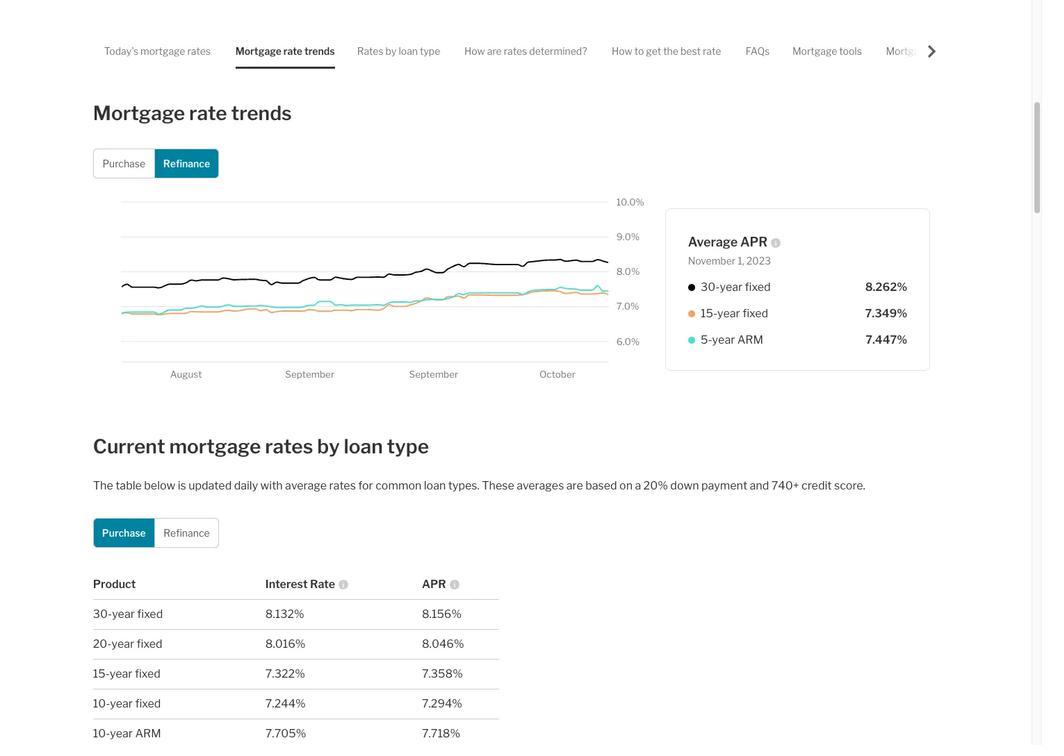 Task type: vqa. For each thing, say whether or not it's contained in the screenshot.
participation
no



Task type: describe. For each thing, give the bounding box(es) containing it.
0 vertical spatial are
[[487, 45, 502, 57]]

7.349 %
[[865, 307, 907, 320]]

average
[[688, 235, 738, 249]]

a
[[635, 480, 641, 493]]

mortgage for mortgage news link
[[886, 45, 931, 57]]

7.294
[[422, 698, 452, 711]]

mortgage tools
[[792, 45, 862, 57]]

1 horizontal spatial apr
[[740, 235, 768, 249]]

20-
[[93, 638, 112, 652]]

7.244
[[265, 698, 295, 711]]

10-year arm
[[93, 728, 161, 741]]

8.132 %
[[265, 609, 304, 622]]

loan inside "link"
[[399, 45, 418, 57]]

type inside "link"
[[420, 45, 440, 57]]

payment
[[701, 480, 747, 493]]

november
[[688, 255, 736, 267]]

refinance for purchase radio related to refinance radio
[[163, 158, 210, 170]]

current
[[93, 435, 165, 459]]

november 1, 2023
[[688, 255, 771, 267]]

5-
[[701, 333, 712, 347]]

1 vertical spatial 30-year fixed
[[93, 609, 163, 622]]

1,
[[738, 255, 744, 267]]

and
[[750, 480, 769, 493]]

0 vertical spatial 30-year fixed
[[701, 281, 771, 294]]

0 vertical spatial 15-
[[701, 307, 717, 320]]

10-year fixed
[[93, 698, 161, 711]]

1 vertical spatial are
[[566, 480, 583, 493]]

with
[[260, 480, 283, 493]]

mortgage for current
[[169, 435, 261, 459]]

fixed for 7.294 %
[[135, 698, 161, 711]]

faqs link
[[746, 33, 770, 69]]

7.322 %
[[265, 668, 305, 682]]

1 horizontal spatial 30-
[[701, 281, 720, 294]]

score.
[[834, 480, 865, 493]]

8.046
[[422, 638, 454, 652]]

on
[[619, 480, 633, 493]]

8.156 %
[[422, 609, 462, 622]]

2 horizontal spatial rate
[[703, 45, 721, 57]]

table
[[116, 480, 142, 493]]

arm for 10-year arm
[[135, 728, 161, 741]]

7.447 %
[[866, 333, 907, 347]]

how for how to get the best rate
[[612, 45, 632, 57]]

fixed for 8.046 %
[[137, 638, 162, 652]]

purchase for refinance option
[[102, 528, 146, 540]]

rates
[[357, 45, 383, 57]]

7.358
[[422, 668, 453, 682]]

20%
[[643, 480, 668, 493]]

2023
[[746, 255, 771, 267]]

% for 7.718 %
[[450, 728, 460, 741]]

mortgage news
[[886, 45, 957, 57]]

7.705 %
[[265, 728, 306, 741]]

mortgage rate trends link
[[235, 33, 335, 69]]

0 horizontal spatial 15-
[[93, 668, 110, 682]]

8.016 %
[[265, 638, 306, 652]]

rates for how
[[504, 45, 527, 57]]

for
[[358, 480, 373, 493]]

interest rate
[[265, 579, 335, 592]]

credit
[[802, 480, 832, 493]]

tools
[[839, 45, 862, 57]]

2 horizontal spatial loan
[[424, 480, 446, 493]]

% for 7.349 %
[[897, 307, 907, 320]]

0 horizontal spatial 15-year fixed
[[93, 668, 161, 682]]

8.262
[[865, 281, 897, 294]]

mortgage for mortgage rate trends link
[[235, 45, 281, 57]]

how for how are rates determined?
[[464, 45, 485, 57]]

% for 7.244 %
[[295, 698, 306, 711]]

today's mortgage rates link
[[104, 33, 211, 69]]

today's mortgage rates
[[104, 45, 211, 57]]

7.322
[[265, 668, 295, 682]]

arm for 5-year arm
[[737, 333, 763, 347]]

7.718 %
[[422, 728, 460, 741]]

7.718
[[422, 728, 450, 741]]

fixed for 8.156 %
[[137, 609, 163, 622]]

7.705
[[265, 728, 296, 741]]

purchase radio for refinance radio
[[93, 149, 155, 179]]

rates by loan type link
[[357, 33, 440, 69]]

8.262 %
[[865, 281, 907, 294]]

% for 8.016 %
[[295, 638, 306, 652]]

average apr
[[688, 235, 768, 249]]

8.156
[[422, 609, 451, 622]]

purchase radio for refinance option
[[93, 519, 155, 549]]

by inside "link"
[[386, 45, 397, 57]]

7.294 %
[[422, 698, 462, 711]]

below
[[144, 480, 175, 493]]

% for 7.294 %
[[452, 698, 462, 711]]

average
[[285, 480, 327, 493]]

product
[[93, 579, 136, 592]]

Refinance radio
[[154, 519, 219, 549]]

1 vertical spatial by
[[317, 435, 340, 459]]

% for 8.262 %
[[897, 281, 907, 294]]



Task type: locate. For each thing, give the bounding box(es) containing it.
740+
[[771, 480, 799, 493]]

to
[[634, 45, 644, 57]]

% up 7.705 %
[[295, 698, 306, 711]]

15-year fixed up 5-year arm
[[701, 307, 768, 320]]

refinance for refinance option purchase radio
[[164, 528, 210, 540]]

0 vertical spatial option group
[[93, 149, 219, 179]]

Purchase radio
[[93, 149, 155, 179], [93, 519, 155, 549]]

0 vertical spatial type
[[420, 45, 440, 57]]

30-year fixed down 1,
[[701, 281, 771, 294]]

1 horizontal spatial 15-year fixed
[[701, 307, 768, 320]]

% down 7.358 %
[[452, 698, 462, 711]]

rates
[[187, 45, 211, 57], [504, 45, 527, 57], [265, 435, 313, 459], [329, 480, 356, 493]]

0 horizontal spatial trends
[[231, 101, 292, 125]]

mortgage right the today's
[[140, 45, 185, 57]]

these
[[482, 480, 514, 493]]

% for 7.358 %
[[453, 668, 463, 682]]

1 vertical spatial loan
[[344, 435, 383, 459]]

trends down mortgage rate trends link
[[231, 101, 292, 125]]

how to get the best rate
[[612, 45, 721, 57]]

mortgage for today's
[[140, 45, 185, 57]]

year
[[720, 281, 743, 294], [717, 307, 740, 320], [712, 333, 735, 347], [112, 609, 135, 622], [112, 638, 134, 652], [110, 668, 132, 682], [110, 698, 133, 711], [110, 728, 133, 741]]

8.132
[[265, 609, 294, 622]]

mortgage
[[235, 45, 281, 57], [792, 45, 837, 57], [886, 45, 931, 57], [93, 101, 185, 125]]

common
[[376, 480, 422, 493]]

% down interest rate
[[294, 609, 304, 622]]

1 horizontal spatial arm
[[737, 333, 763, 347]]

0 horizontal spatial 30-
[[93, 609, 112, 622]]

% for 8.156 %
[[451, 609, 462, 622]]

current  mortgage rates by loan type
[[93, 435, 429, 459]]

the table below is updated daily with average rates for common loan types. these averages are based on a 20% down payment and 740+ credit score.
[[93, 480, 865, 493]]

how
[[464, 45, 485, 57], [612, 45, 632, 57]]

mortgage
[[140, 45, 185, 57], [169, 435, 261, 459]]

2 how from the left
[[612, 45, 632, 57]]

30-year fixed
[[701, 281, 771, 294], [93, 609, 163, 622]]

news
[[933, 45, 957, 57]]

0 horizontal spatial by
[[317, 435, 340, 459]]

% up 7.358 %
[[454, 638, 464, 652]]

0 horizontal spatial arm
[[135, 728, 161, 741]]

based
[[585, 480, 617, 493]]

fixed right "20-"
[[137, 638, 162, 652]]

by
[[386, 45, 397, 57], [317, 435, 340, 459]]

1 vertical spatial mortgage
[[169, 435, 261, 459]]

are left based
[[566, 480, 583, 493]]

rate
[[310, 579, 335, 592]]

mortgage tools link
[[792, 33, 862, 69]]

0 vertical spatial refinance
[[163, 158, 210, 170]]

% up "8.046 %"
[[451, 609, 462, 622]]

are left determined? at the right top of page
[[487, 45, 502, 57]]

0 horizontal spatial rate
[[189, 101, 227, 125]]

faqs
[[746, 45, 770, 57]]

rates by loan type
[[357, 45, 440, 57]]

1 horizontal spatial how
[[612, 45, 632, 57]]

7.447
[[866, 333, 897, 347]]

0 horizontal spatial how
[[464, 45, 485, 57]]

% up the "7.447 %"
[[897, 307, 907, 320]]

0 horizontal spatial 30-year fixed
[[93, 609, 163, 622]]

how are rates determined? link
[[464, 33, 587, 69]]

refinance inside option
[[164, 528, 210, 540]]

rates for today's
[[187, 45, 211, 57]]

0 vertical spatial purchase
[[102, 158, 145, 170]]

% for 7.705 %
[[296, 728, 306, 741]]

1 vertical spatial type
[[387, 435, 429, 459]]

the
[[93, 480, 113, 493]]

0 vertical spatial by
[[386, 45, 397, 57]]

mortgage for mortgage tools link
[[792, 45, 837, 57]]

1 vertical spatial 10-
[[93, 728, 110, 741]]

30- down november
[[701, 281, 720, 294]]

8.046 %
[[422, 638, 464, 652]]

10- down 10-year fixed
[[93, 728, 110, 741]]

0 vertical spatial 15-year fixed
[[701, 307, 768, 320]]

fixed up the 20-year fixed
[[137, 609, 163, 622]]

10- for 10-year fixed
[[93, 698, 110, 711]]

fixed up 10-year arm
[[135, 698, 161, 711]]

0 horizontal spatial loan
[[344, 435, 383, 459]]

30- up "20-"
[[93, 609, 112, 622]]

% up 7.322 %
[[295, 638, 306, 652]]

2 10- from the top
[[93, 728, 110, 741]]

0 vertical spatial loan
[[399, 45, 418, 57]]

7.358 %
[[422, 668, 463, 682]]

determined?
[[529, 45, 587, 57]]

1 vertical spatial option group
[[93, 519, 219, 549]]

apr up "8.156"
[[422, 579, 446, 592]]

mortgage inside mortgage news link
[[886, 45, 931, 57]]

5-year arm
[[701, 333, 763, 347]]

1 horizontal spatial by
[[386, 45, 397, 57]]

0 vertical spatial 10-
[[93, 698, 110, 711]]

fixed for 7.358 %
[[135, 668, 161, 682]]

15- down "20-"
[[93, 668, 110, 682]]

% for 7.447 %
[[897, 333, 907, 347]]

Refinance radio
[[154, 149, 219, 179]]

today's
[[104, 45, 138, 57]]

loan right the rates at the left top of page
[[399, 45, 418, 57]]

1 horizontal spatial trends
[[304, 45, 335, 57]]

mortgage inside today's mortgage rates link
[[140, 45, 185, 57]]

0 horizontal spatial are
[[487, 45, 502, 57]]

updated
[[189, 480, 232, 493]]

down
[[670, 480, 699, 493]]

15-
[[701, 307, 717, 320], [93, 668, 110, 682]]

1 vertical spatial mortgage rate trends
[[93, 101, 292, 125]]

apr
[[740, 235, 768, 249], [422, 579, 446, 592]]

1 purchase radio from the top
[[93, 149, 155, 179]]

0 vertical spatial trends
[[304, 45, 335, 57]]

arm down 10-year fixed
[[135, 728, 161, 741]]

30-year fixed up the 20-year fixed
[[93, 609, 163, 622]]

daily
[[234, 480, 258, 493]]

% up 7.349 %
[[897, 281, 907, 294]]

% for 7.322 %
[[295, 668, 305, 682]]

% down 7.349 %
[[897, 333, 907, 347]]

types.
[[448, 480, 480, 493]]

1 horizontal spatial 15-
[[701, 307, 717, 320]]

fixed down 2023
[[745, 281, 771, 294]]

10- for 10-year arm
[[93, 728, 110, 741]]

1 vertical spatial apr
[[422, 579, 446, 592]]

0 vertical spatial arm
[[737, 333, 763, 347]]

interest
[[265, 579, 308, 592]]

by right the rates at the left top of page
[[386, 45, 397, 57]]

mortgage up updated
[[169, 435, 261, 459]]

fixed up 5-year arm
[[743, 307, 768, 320]]

purchase
[[102, 158, 145, 170], [102, 528, 146, 540]]

1 vertical spatial 15-year fixed
[[93, 668, 161, 682]]

is
[[178, 480, 186, 493]]

1 10- from the top
[[93, 698, 110, 711]]

next image
[[926, 45, 939, 57]]

mortgage news link
[[886, 33, 957, 69]]

1 horizontal spatial rate
[[283, 45, 302, 57]]

arm right 5-
[[737, 333, 763, 347]]

purchase for refinance radio
[[102, 158, 145, 170]]

7.349
[[865, 307, 897, 320]]

1 vertical spatial arm
[[135, 728, 161, 741]]

1 vertical spatial purchase
[[102, 528, 146, 540]]

% for 8.132 %
[[294, 609, 304, 622]]

1 horizontal spatial are
[[566, 480, 583, 493]]

2 purchase radio from the top
[[93, 519, 155, 549]]

arm
[[737, 333, 763, 347], [135, 728, 161, 741]]

refinance
[[163, 158, 210, 170], [164, 528, 210, 540]]

15-year fixed up 10-year fixed
[[93, 668, 161, 682]]

15-year fixed
[[701, 307, 768, 320], [93, 668, 161, 682]]

mortgage rate trends
[[235, 45, 335, 57], [93, 101, 292, 125]]

trends
[[304, 45, 335, 57], [231, 101, 292, 125]]

0 vertical spatial apr
[[740, 235, 768, 249]]

fixed
[[745, 281, 771, 294], [743, 307, 768, 320], [137, 609, 163, 622], [137, 638, 162, 652], [135, 668, 161, 682], [135, 698, 161, 711]]

1 option group from the top
[[93, 149, 219, 179]]

refinance inside radio
[[163, 158, 210, 170]]

2 option group from the top
[[93, 519, 219, 549]]

option group
[[93, 149, 219, 179], [93, 519, 219, 549]]

averages
[[517, 480, 564, 493]]

0 vertical spatial mortgage
[[140, 45, 185, 57]]

% down '7.294 %'
[[450, 728, 460, 741]]

1 vertical spatial refinance
[[164, 528, 210, 540]]

rates for current
[[265, 435, 313, 459]]

1 how from the left
[[464, 45, 485, 57]]

1 vertical spatial purchase radio
[[93, 519, 155, 549]]

fixed down the 20-year fixed
[[135, 668, 161, 682]]

mortgage inside mortgage tools link
[[792, 45, 837, 57]]

loan up for
[[344, 435, 383, 459]]

% down "8.046 %"
[[453, 668, 463, 682]]

1 horizontal spatial 30-year fixed
[[701, 281, 771, 294]]

1 horizontal spatial loan
[[399, 45, 418, 57]]

loan
[[399, 45, 418, 57], [344, 435, 383, 459], [424, 480, 446, 493]]

best
[[681, 45, 701, 57]]

0 vertical spatial mortgage rate trends
[[235, 45, 335, 57]]

% for 8.046 %
[[454, 638, 464, 652]]

how to get the best rate link
[[612, 33, 721, 69]]

1 vertical spatial 30-
[[93, 609, 112, 622]]

10-
[[93, 698, 110, 711], [93, 728, 110, 741]]

mortgage inside mortgage rate trends link
[[235, 45, 281, 57]]

0 horizontal spatial apr
[[422, 579, 446, 592]]

the
[[663, 45, 678, 57]]

type up common
[[387, 435, 429, 459]]

how are rates determined?
[[464, 45, 587, 57]]

10- up 10-year arm
[[93, 698, 110, 711]]

rate
[[283, 45, 302, 57], [703, 45, 721, 57], [189, 101, 227, 125]]

type right the rates at the left top of page
[[420, 45, 440, 57]]

8.016
[[265, 638, 295, 652]]

by up average
[[317, 435, 340, 459]]

0 vertical spatial 30-
[[701, 281, 720, 294]]

purchase left refinance radio
[[102, 158, 145, 170]]

loan left types.
[[424, 480, 446, 493]]

0 vertical spatial purchase radio
[[93, 149, 155, 179]]

2 vertical spatial loan
[[424, 480, 446, 493]]

purchase down table
[[102, 528, 146, 540]]

apr up 2023
[[740, 235, 768, 249]]

get
[[646, 45, 661, 57]]

% up 7.244 %
[[295, 668, 305, 682]]

% down 7.244 %
[[296, 728, 306, 741]]

1 vertical spatial trends
[[231, 101, 292, 125]]

trends left the rates at the left top of page
[[304, 45, 335, 57]]

7.244 %
[[265, 698, 306, 711]]

type
[[420, 45, 440, 57], [387, 435, 429, 459]]

15- up 5-
[[701, 307, 717, 320]]

20-year fixed
[[93, 638, 162, 652]]

1 vertical spatial 15-
[[93, 668, 110, 682]]



